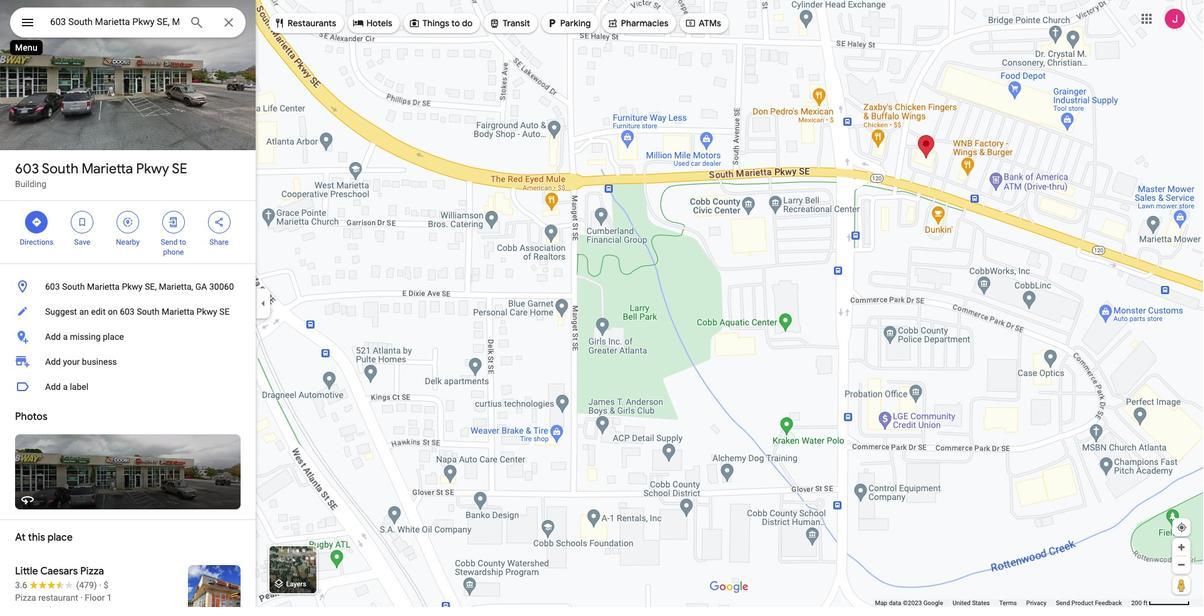 Task type: vqa. For each thing, say whether or not it's contained in the screenshot.


Task type: locate. For each thing, give the bounding box(es) containing it.
map data ©2023 google
[[875, 600, 943, 607]]

0 vertical spatial marietta
[[82, 160, 133, 178]]

1 vertical spatial 603
[[45, 282, 60, 292]]

 pharmacies
[[607, 16, 669, 30]]

restaurants
[[288, 18, 336, 29]]

1 vertical spatial se
[[219, 307, 230, 317]]

1 vertical spatial add
[[45, 357, 61, 367]]

layers
[[286, 581, 306, 589]]

south for se
[[42, 160, 78, 178]]

pkwy down ga
[[197, 307, 217, 317]]

 things to do
[[409, 16, 473, 30]]

to inside  things to do
[[451, 18, 460, 29]]

1 horizontal spatial place
[[103, 332, 124, 342]]

 button
[[10, 8, 45, 40]]

200 ft button
[[1132, 600, 1190, 607]]

0 vertical spatial se
[[172, 160, 187, 178]]

zoom in image
[[1177, 543, 1187, 553]]

pkwy inside 603 south marietta pkwy se building
[[136, 160, 169, 178]]

0 vertical spatial 603
[[15, 160, 39, 178]]

pizza up (479)
[[80, 566, 104, 579]]

marietta up "edit"
[[87, 282, 120, 292]]

marietta for se,
[[87, 282, 120, 292]]

603 south marietta pkwy se, marietta, ga 30060 button
[[0, 275, 256, 300]]

a left "label"
[[63, 382, 68, 392]]

pkwy left se,
[[122, 282, 143, 292]]

0 vertical spatial south
[[42, 160, 78, 178]]

parking
[[560, 18, 591, 29]]

1 horizontal spatial to
[[451, 18, 460, 29]]

1 horizontal spatial ·
[[99, 581, 101, 591]]

south
[[42, 160, 78, 178], [62, 282, 85, 292], [137, 307, 160, 317]]

united states button
[[953, 600, 990, 608]]

2 vertical spatial add
[[45, 382, 61, 392]]

add for add your business
[[45, 357, 61, 367]]

1 vertical spatial pkwy
[[122, 282, 143, 292]]

this
[[28, 532, 45, 545]]

1 horizontal spatial se
[[219, 307, 230, 317]]

little
[[15, 566, 38, 579]]

0 horizontal spatial se
[[172, 160, 187, 178]]

send up 'phone'
[[161, 238, 178, 247]]

label
[[70, 382, 88, 392]]

603
[[15, 160, 39, 178], [45, 282, 60, 292], [120, 307, 135, 317]]

place
[[103, 332, 124, 342], [48, 532, 73, 545]]


[[20, 14, 35, 31]]

0 vertical spatial place
[[103, 332, 124, 342]]

a
[[63, 332, 68, 342], [63, 382, 68, 392]]

united states
[[953, 600, 990, 607]]

0 vertical spatial send
[[161, 238, 178, 247]]

show your location image
[[1176, 523, 1188, 534]]

send inside the send product feedback button
[[1056, 600, 1070, 607]]

pkwy inside 603 south marietta pkwy se, marietta, ga 30060 button
[[122, 282, 143, 292]]

marietta for se
[[82, 160, 133, 178]]

603 South Marietta Pkwy SE, Marietta, GA 30060 field
[[10, 8, 246, 38]]

send left the product
[[1056, 600, 1070, 607]]

0 vertical spatial a
[[63, 332, 68, 342]]

 atms
[[685, 16, 721, 30]]

south down se,
[[137, 307, 160, 317]]

se up 
[[172, 160, 187, 178]]

phone
[[163, 248, 184, 257]]

1 vertical spatial marietta
[[87, 282, 120, 292]]

se down 30060
[[219, 307, 230, 317]]

$
[[104, 581, 109, 591]]

1 vertical spatial ·
[[80, 594, 83, 604]]

add your business
[[45, 357, 117, 367]]

a inside button
[[63, 332, 68, 342]]

pizza
[[80, 566, 104, 579], [15, 594, 36, 604]]

· $
[[99, 581, 109, 591]]

to up 'phone'
[[179, 238, 186, 247]]

 hotels
[[353, 16, 392, 30]]

directions
[[20, 238, 53, 247]]

 transit
[[489, 16, 530, 30]]

to left do
[[451, 18, 460, 29]]

0 vertical spatial pkwy
[[136, 160, 169, 178]]

603 for se
[[15, 160, 39, 178]]

marietta down the marietta,
[[162, 307, 194, 317]]

little caesars pizza
[[15, 566, 104, 579]]

add for add a label
[[45, 382, 61, 392]]


[[122, 216, 133, 229]]

· left price: inexpensive image
[[99, 581, 101, 591]]

 search field
[[10, 8, 246, 40]]

2 vertical spatial marietta
[[162, 307, 194, 317]]

business
[[82, 357, 117, 367]]

send product feedback button
[[1056, 600, 1122, 608]]

603 right on
[[120, 307, 135, 317]]

south for se,
[[62, 282, 85, 292]]

pizza restaurant · floor 1
[[15, 594, 112, 604]]

pkwy up 
[[136, 160, 169, 178]]


[[409, 16, 420, 30]]

place down on
[[103, 332, 124, 342]]

footer
[[875, 600, 1132, 608]]

1 vertical spatial a
[[63, 382, 68, 392]]

0 horizontal spatial place
[[48, 532, 73, 545]]

your
[[63, 357, 80, 367]]

add left your
[[45, 357, 61, 367]]

restaurant
[[38, 594, 78, 604]]

 restaurants
[[274, 16, 336, 30]]

0 horizontal spatial to
[[179, 238, 186, 247]]

add
[[45, 332, 61, 342], [45, 357, 61, 367], [45, 382, 61, 392]]

None field
[[50, 14, 179, 29]]


[[685, 16, 696, 30]]

south inside 603 south marietta pkwy se building
[[42, 160, 78, 178]]

2 vertical spatial south
[[137, 307, 160, 317]]


[[489, 16, 500, 30]]


[[31, 216, 42, 229]]

at this place
[[15, 532, 73, 545]]

marietta up 
[[82, 160, 133, 178]]

se
[[172, 160, 187, 178], [219, 307, 230, 317]]

1 horizontal spatial send
[[1056, 600, 1070, 607]]

marietta
[[82, 160, 133, 178], [87, 282, 120, 292], [162, 307, 194, 317]]

pizza down 3.6
[[15, 594, 36, 604]]

603 up building
[[15, 160, 39, 178]]

do
[[462, 18, 473, 29]]

0 horizontal spatial send
[[161, 238, 178, 247]]

send for send product feedback
[[1056, 600, 1070, 607]]


[[274, 16, 285, 30]]

·
[[99, 581, 101, 591], [80, 594, 83, 604]]

place right this
[[48, 532, 73, 545]]

1 vertical spatial send
[[1056, 600, 1070, 607]]

south up building
[[42, 160, 78, 178]]

1 add from the top
[[45, 332, 61, 342]]

a left missing
[[63, 332, 68, 342]]

a inside add a label button
[[63, 382, 68, 392]]

· left floor
[[80, 594, 83, 604]]

send inside send to phone
[[161, 238, 178, 247]]

0 horizontal spatial pizza
[[15, 594, 36, 604]]

603 inside 603 south marietta pkwy se building
[[15, 160, 39, 178]]

footer containing map data ©2023 google
[[875, 600, 1132, 608]]

south up an
[[62, 282, 85, 292]]

0 vertical spatial to
[[451, 18, 460, 29]]

marietta inside 603 south marietta pkwy se building
[[82, 160, 133, 178]]

1 horizontal spatial 603
[[45, 282, 60, 292]]

share
[[210, 238, 229, 247]]

2 vertical spatial 603
[[120, 307, 135, 317]]

pkwy inside suggest an edit on 603 south marietta pkwy se button
[[197, 307, 217, 317]]

transit
[[503, 18, 530, 29]]

add left "label"
[[45, 382, 61, 392]]

send
[[161, 238, 178, 247], [1056, 600, 1070, 607]]

2 vertical spatial pkwy
[[197, 307, 217, 317]]

pkwy for se
[[136, 160, 169, 178]]

603 south marietta pkwy se, marietta, ga 30060
[[45, 282, 234, 292]]

1 a from the top
[[63, 332, 68, 342]]

0 vertical spatial add
[[45, 332, 61, 342]]

data
[[889, 600, 902, 607]]

1 vertical spatial south
[[62, 282, 85, 292]]

1 vertical spatial to
[[179, 238, 186, 247]]

3 add from the top
[[45, 382, 61, 392]]

2 horizontal spatial 603
[[120, 307, 135, 317]]

603 up the suggest
[[45, 282, 60, 292]]


[[168, 216, 179, 229]]

2 a from the top
[[63, 382, 68, 392]]

0 vertical spatial pizza
[[80, 566, 104, 579]]

2 add from the top
[[45, 357, 61, 367]]

add down the suggest
[[45, 332, 61, 342]]

0 horizontal spatial 603
[[15, 160, 39, 178]]



Task type: describe. For each thing, give the bounding box(es) containing it.
suggest an edit on 603 south marietta pkwy se
[[45, 307, 230, 317]]

google maps element
[[0, 0, 1203, 608]]

add a label button
[[0, 375, 256, 400]]

photos
[[15, 411, 47, 424]]

at
[[15, 532, 26, 545]]

nearby
[[116, 238, 140, 247]]

united
[[953, 600, 971, 607]]

an
[[79, 307, 89, 317]]

ft
[[1144, 600, 1148, 607]]

pharmacies
[[621, 18, 669, 29]]

atms
[[699, 18, 721, 29]]

3.6 stars 479 reviews image
[[15, 580, 97, 592]]

save
[[74, 238, 90, 247]]

se inside button
[[219, 307, 230, 317]]

place inside the add a missing place button
[[103, 332, 124, 342]]

603 south marietta pkwy se building
[[15, 160, 187, 189]]

floor
[[85, 594, 105, 604]]

 parking
[[547, 16, 591, 30]]


[[77, 216, 88, 229]]


[[353, 16, 364, 30]]

privacy
[[1027, 600, 1047, 607]]

none field inside 603 south marietta pkwy se, marietta, ga 30060 field
[[50, 14, 179, 29]]


[[213, 216, 225, 229]]

3.6
[[15, 581, 27, 591]]

terms button
[[1000, 600, 1017, 608]]


[[607, 16, 619, 30]]

footer inside google maps element
[[875, 600, 1132, 608]]

send for send to phone
[[161, 238, 178, 247]]

google account: james peterson  
(james.peterson1902@gmail.com) image
[[1165, 9, 1185, 29]]

suggest an edit on 603 south marietta pkwy se button
[[0, 300, 256, 325]]

show street view coverage image
[[1173, 577, 1191, 595]]

to inside send to phone
[[179, 238, 186, 247]]

0 horizontal spatial ·
[[80, 594, 83, 604]]

marietta,
[[159, 282, 193, 292]]

add your business link
[[0, 350, 256, 375]]

missing
[[70, 332, 101, 342]]

building
[[15, 179, 46, 189]]

1 vertical spatial pizza
[[15, 594, 36, 604]]

send product feedback
[[1056, 600, 1122, 607]]

privacy button
[[1027, 600, 1047, 608]]

hotels
[[366, 18, 392, 29]]

add for add a missing place
[[45, 332, 61, 342]]

on
[[108, 307, 118, 317]]

0 vertical spatial ·
[[99, 581, 101, 591]]

1 vertical spatial place
[[48, 532, 73, 545]]

1 horizontal spatial pizza
[[80, 566, 104, 579]]

states
[[972, 600, 990, 607]]

603 for se,
[[45, 282, 60, 292]]

add a missing place button
[[0, 325, 256, 350]]

map
[[875, 600, 888, 607]]

603 south marietta pkwy se main content
[[0, 0, 256, 608]]

caesars
[[40, 566, 78, 579]]

a for missing
[[63, 332, 68, 342]]

pkwy for se,
[[122, 282, 143, 292]]

collapse side panel image
[[256, 297, 270, 311]]

add a missing place
[[45, 332, 124, 342]]

200 ft
[[1132, 600, 1148, 607]]

product
[[1072, 600, 1094, 607]]

things
[[423, 18, 449, 29]]

price: inexpensive image
[[104, 581, 109, 591]]

add a label
[[45, 382, 88, 392]]

a for label
[[63, 382, 68, 392]]

30060
[[209, 282, 234, 292]]

suggest
[[45, 307, 77, 317]]

zoom out image
[[1177, 561, 1187, 570]]


[[547, 16, 558, 30]]

1
[[107, 594, 112, 604]]

ga
[[195, 282, 207, 292]]

edit
[[91, 307, 106, 317]]

se,
[[145, 282, 157, 292]]

200
[[1132, 600, 1142, 607]]

send to phone
[[161, 238, 186, 257]]

actions for 603 south marietta pkwy se region
[[0, 201, 256, 264]]

google
[[924, 600, 943, 607]]

terms
[[1000, 600, 1017, 607]]

feedback
[[1095, 600, 1122, 607]]

se inside 603 south marietta pkwy se building
[[172, 160, 187, 178]]

©2023
[[903, 600, 922, 607]]

(479)
[[76, 581, 97, 591]]



